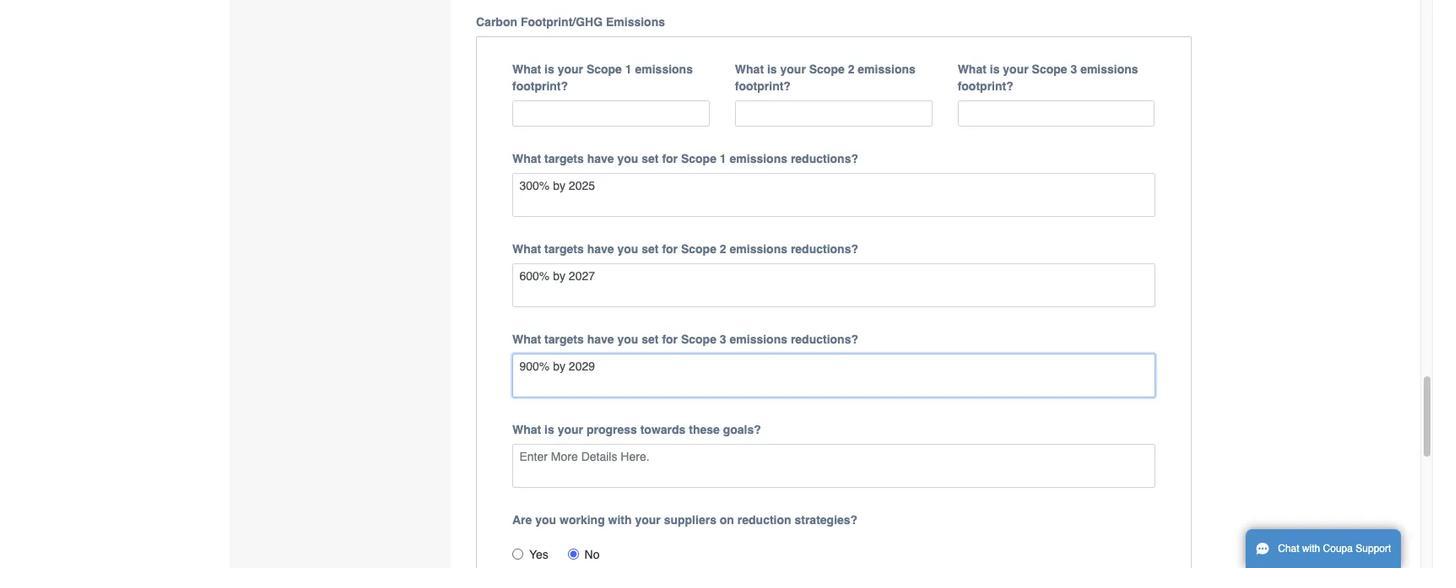 Task type: locate. For each thing, give the bounding box(es) containing it.
what for what targets have you set for scope 1 emissions reductions?
[[512, 152, 541, 165]]

what is your scope 1 emissions footprint?
[[512, 63, 693, 93]]

your down carbon footprint/ghg emissions
[[558, 63, 583, 76]]

1 vertical spatial set
[[642, 242, 659, 256]]

is up the what is your scope 3 emissions footprint? text box
[[990, 63, 1000, 76]]

footprint/ghg
[[521, 15, 603, 29]]

2 vertical spatial have
[[587, 332, 614, 346]]

reduction
[[737, 513, 791, 526]]

reductions? up what targets have you set for scope 1 emissions reductions? text field
[[791, 152, 858, 165]]

2 vertical spatial for
[[662, 332, 678, 346]]

2 vertical spatial set
[[642, 332, 659, 346]]

3 reductions? from the top
[[791, 332, 858, 346]]

with right working
[[608, 513, 632, 526]]

0 horizontal spatial with
[[608, 513, 632, 526]]

set
[[642, 152, 659, 165], [642, 242, 659, 256], [642, 332, 659, 346]]

what for what is your progress towards these goals?
[[512, 423, 541, 436]]

3 targets from the top
[[544, 332, 584, 346]]

None radio
[[512, 548, 523, 559], [568, 548, 579, 559], [512, 548, 523, 559], [568, 548, 579, 559]]

have
[[587, 152, 614, 165], [587, 242, 614, 256], [587, 332, 614, 346]]

1 vertical spatial 2
[[720, 242, 726, 256]]

what is your scope 3 emissions footprint?
[[958, 63, 1138, 93]]

footprint?
[[512, 80, 568, 93], [735, 80, 791, 93], [958, 80, 1013, 93]]

0 horizontal spatial 1
[[625, 63, 632, 76]]

3 for from the top
[[662, 332, 678, 346]]

chat
[[1278, 543, 1299, 555]]

is inside "what is your scope 1 emissions footprint?"
[[544, 63, 554, 76]]

suppliers
[[664, 513, 717, 526]]

2 footprint? from the left
[[735, 80, 791, 93]]

is for what is your progress towards these goals?
[[544, 423, 554, 436]]

towards
[[640, 423, 686, 436]]

1 reductions? from the top
[[791, 152, 858, 165]]

1 horizontal spatial 2
[[848, 63, 854, 76]]

what targets have you set for scope 3 emissions reductions?
[[512, 332, 858, 346]]

footprint? inside "what is your scope 3 emissions footprint?"
[[958, 80, 1013, 93]]

0 vertical spatial have
[[587, 152, 614, 165]]

you
[[617, 152, 638, 165], [617, 242, 638, 256], [617, 332, 638, 346], [535, 513, 556, 526]]

for for 2
[[662, 242, 678, 256]]

What targets have you set for Scope 3 emissions reductions? text field
[[512, 353, 1155, 397]]

emissions
[[635, 63, 693, 76], [858, 63, 916, 76], [1080, 63, 1138, 76], [730, 152, 787, 165], [730, 242, 787, 256], [730, 332, 787, 346]]

for
[[662, 152, 678, 165], [662, 242, 678, 256], [662, 332, 678, 346]]

what inside what is your scope 2 emissions footprint?
[[735, 63, 764, 76]]

1 horizontal spatial footprint?
[[735, 80, 791, 93]]

0 horizontal spatial 2
[[720, 242, 726, 256]]

set for 2
[[642, 242, 659, 256]]

3 have from the top
[[587, 332, 614, 346]]

strategies?
[[795, 513, 858, 526]]

reductions? for what targets have you set for scope 3 emissions reductions?
[[791, 332, 858, 346]]

2 targets from the top
[[544, 242, 584, 256]]

is inside what is your scope 2 emissions footprint?
[[767, 63, 777, 76]]

are you working with your suppliers on reduction strategies?
[[512, 513, 858, 526]]

0 vertical spatial reductions?
[[791, 152, 858, 165]]

your left suppliers
[[635, 513, 661, 526]]

0 vertical spatial 1
[[625, 63, 632, 76]]

2
[[848, 63, 854, 76], [720, 242, 726, 256]]

0 vertical spatial 2
[[848, 63, 854, 76]]

2 have from the top
[[587, 242, 614, 256]]

set for 1
[[642, 152, 659, 165]]

1 vertical spatial with
[[1302, 543, 1320, 555]]

progress
[[586, 423, 637, 436]]

scope
[[586, 63, 622, 76], [809, 63, 845, 76], [1032, 63, 1067, 76], [681, 152, 717, 165], [681, 242, 717, 256], [681, 332, 717, 346]]

1 targets from the top
[[544, 152, 584, 165]]

your
[[558, 63, 583, 76], [780, 63, 806, 76], [1003, 63, 1029, 76], [558, 423, 583, 436], [635, 513, 661, 526]]

your left progress
[[558, 423, 583, 436]]

what
[[512, 63, 541, 76], [735, 63, 764, 76], [958, 63, 987, 76], [512, 152, 541, 165], [512, 242, 541, 256], [512, 332, 541, 346], [512, 423, 541, 436]]

1 vertical spatial targets
[[544, 242, 584, 256]]

with
[[608, 513, 632, 526], [1302, 543, 1320, 555]]

working
[[560, 513, 605, 526]]

2 vertical spatial targets
[[544, 332, 584, 346]]

with inside button
[[1302, 543, 1320, 555]]

2 for from the top
[[662, 242, 678, 256]]

0 vertical spatial for
[[662, 152, 678, 165]]

0 horizontal spatial 3
[[720, 332, 726, 346]]

3
[[1071, 63, 1077, 76], [720, 332, 726, 346]]

what for what is your scope 1 emissions footprint?
[[512, 63, 541, 76]]

0 vertical spatial 3
[[1071, 63, 1077, 76]]

What targets have you set for Scope 2 emissions reductions? text field
[[512, 263, 1155, 307]]

3 inside "what is your scope 3 emissions footprint?"
[[1071, 63, 1077, 76]]

your inside "what is your scope 1 emissions footprint?"
[[558, 63, 583, 76]]

chat with coupa support
[[1278, 543, 1391, 555]]

reductions?
[[791, 152, 858, 165], [791, 242, 858, 256], [791, 332, 858, 346]]

your up what is your scope 2 emissions footprint? text field
[[780, 63, 806, 76]]

1 footprint? from the left
[[512, 80, 568, 93]]

0 horizontal spatial footprint?
[[512, 80, 568, 93]]

1 vertical spatial 3
[[720, 332, 726, 346]]

footprint? inside "what is your scope 1 emissions footprint?"
[[512, 80, 568, 93]]

is down footprint/ghg
[[544, 63, 554, 76]]

footprint? inside what is your scope 2 emissions footprint?
[[735, 80, 791, 93]]

footprint? up the what is your scope 3 emissions footprint? text box
[[958, 80, 1013, 93]]

1 horizontal spatial with
[[1302, 543, 1320, 555]]

2 set from the top
[[642, 242, 659, 256]]

your inside "what is your scope 3 emissions footprint?"
[[1003, 63, 1029, 76]]

your inside what is your scope 2 emissions footprint?
[[780, 63, 806, 76]]

your up the what is your scope 3 emissions footprint? text box
[[1003, 63, 1029, 76]]

you for 1
[[617, 152, 638, 165]]

reductions? up what targets have you set for scope 2 emissions reductions? text box
[[791, 242, 858, 256]]

2 reductions? from the top
[[791, 242, 858, 256]]

reductions? up 900% by 2029 "text field"
[[791, 332, 858, 346]]

emissions down emissions
[[635, 63, 693, 76]]

1 horizontal spatial 1
[[720, 152, 726, 165]]

what is your scope 2 emissions footprint?
[[735, 63, 916, 93]]

1 vertical spatial have
[[587, 242, 614, 256]]

no
[[585, 548, 600, 561]]

2 horizontal spatial footprint?
[[958, 80, 1013, 93]]

What is your Scope 2 emissions footprint? text field
[[735, 101, 932, 126]]

what inside "what is your scope 3 emissions footprint?"
[[958, 63, 987, 76]]

footprint? up what is your scope 2 emissions footprint? text field
[[735, 80, 791, 93]]

footprint? for what is your scope 2 emissions footprint?
[[735, 80, 791, 93]]

1 for from the top
[[662, 152, 678, 165]]

1 have from the top
[[587, 152, 614, 165]]

targets for what targets have you set for scope 3 emissions reductions?
[[544, 332, 584, 346]]

is
[[544, 63, 554, 76], [767, 63, 777, 76], [990, 63, 1000, 76], [544, 423, 554, 436]]

is left progress
[[544, 423, 554, 436]]

footprint? down footprint/ghg
[[512, 80, 568, 93]]

3 set from the top
[[642, 332, 659, 346]]

emissions up the what is your scope 3 emissions footprint? text box
[[1080, 63, 1138, 76]]

what inside "what is your scope 1 emissions footprint?"
[[512, 63, 541, 76]]

1 vertical spatial reductions?
[[791, 242, 858, 256]]

2 vertical spatial reductions?
[[791, 332, 858, 346]]

is inside "what is your scope 3 emissions footprint?"
[[990, 63, 1000, 76]]

1 horizontal spatial 3
[[1071, 63, 1077, 76]]

have for what targets have you set for scope 3 emissions reductions?
[[587, 332, 614, 346]]

with right chat
[[1302, 543, 1320, 555]]

1 set from the top
[[642, 152, 659, 165]]

is up what is your scope 2 emissions footprint? text field
[[767, 63, 777, 76]]

emissions up what is your scope 2 emissions footprint? text field
[[858, 63, 916, 76]]

targets
[[544, 152, 584, 165], [544, 242, 584, 256], [544, 332, 584, 346]]

reductions? for what targets have you set for scope 2 emissions reductions?
[[791, 242, 858, 256]]

3 footprint? from the left
[[958, 80, 1013, 93]]

1
[[625, 63, 632, 76], [720, 152, 726, 165]]

1 vertical spatial for
[[662, 242, 678, 256]]

0 vertical spatial set
[[642, 152, 659, 165]]

0 vertical spatial targets
[[544, 152, 584, 165]]



Task type: vqa. For each thing, say whether or not it's contained in the screenshot.
Name
no



Task type: describe. For each thing, give the bounding box(es) containing it.
what for what targets have you set for scope 2 emissions reductions?
[[512, 242, 541, 256]]

what targets have you set for scope 2 emissions reductions?
[[512, 242, 858, 256]]

your for what is your scope 1 emissions footprint?
[[558, 63, 583, 76]]

targets for what targets have you set for scope 2 emissions reductions?
[[544, 242, 584, 256]]

your for what is your scope 3 emissions footprint?
[[1003, 63, 1029, 76]]

you for 3
[[617, 332, 638, 346]]

scope inside "what is your scope 1 emissions footprint?"
[[586, 63, 622, 76]]

your for what is your scope 2 emissions footprint?
[[780, 63, 806, 76]]

is for what is your scope 2 emissions footprint?
[[767, 63, 777, 76]]

emissions up 900% by 2029 "text field"
[[730, 332, 787, 346]]

What is your Scope 1 emissions footprint? text field
[[512, 101, 710, 126]]

reductions? for what targets have you set for scope 1 emissions reductions?
[[791, 152, 858, 165]]

footprint? for what is your scope 3 emissions footprint?
[[958, 80, 1013, 93]]

1 inside "what is your scope 1 emissions footprint?"
[[625, 63, 632, 76]]

coupa
[[1323, 543, 1353, 555]]

emissions
[[606, 15, 665, 29]]

targets for what targets have you set for scope 1 emissions reductions?
[[544, 152, 584, 165]]

for for 3
[[662, 332, 678, 346]]

What is your progress towards these goals? text field
[[512, 444, 1155, 488]]

these
[[689, 423, 720, 436]]

emissions up what targets have you set for scope 2 emissions reductions? text box
[[730, 242, 787, 256]]

you for 2
[[617, 242, 638, 256]]

2 inside what is your scope 2 emissions footprint?
[[848, 63, 854, 76]]

emissions inside "what is your scope 3 emissions footprint?"
[[1080, 63, 1138, 76]]

for for 1
[[662, 152, 678, 165]]

what targets have you set for scope 1 emissions reductions?
[[512, 152, 858, 165]]

emissions up what targets have you set for scope 1 emissions reductions? text field
[[730, 152, 787, 165]]

are
[[512, 513, 532, 526]]

yes
[[529, 548, 548, 561]]

on
[[720, 513, 734, 526]]

emissions inside what is your scope 2 emissions footprint?
[[858, 63, 916, 76]]

what for what targets have you set for scope 3 emissions reductions?
[[512, 332, 541, 346]]

scope inside "what is your scope 3 emissions footprint?"
[[1032, 63, 1067, 76]]

have for what targets have you set for scope 2 emissions reductions?
[[587, 242, 614, 256]]

1 vertical spatial 1
[[720, 152, 726, 165]]

what for what is your scope 2 emissions footprint?
[[735, 63, 764, 76]]

carbon footprint/ghg emissions
[[476, 15, 665, 29]]

chat with coupa support button
[[1246, 529, 1401, 568]]

your for what is your progress towards these goals?
[[558, 423, 583, 436]]

0 vertical spatial with
[[608, 513, 632, 526]]

goals?
[[723, 423, 761, 436]]

have for what targets have you set for scope 1 emissions reductions?
[[587, 152, 614, 165]]

what for what is your scope 3 emissions footprint?
[[958, 63, 987, 76]]

what is your progress towards these goals?
[[512, 423, 761, 436]]

is for what is your scope 1 emissions footprint?
[[544, 63, 554, 76]]

support
[[1356, 543, 1391, 555]]

What targets have you set for Scope 1 emissions reductions? text field
[[512, 173, 1155, 217]]

carbon
[[476, 15, 517, 29]]

What is your Scope 3 emissions footprint? text field
[[958, 101, 1155, 126]]

footprint? for what is your scope 1 emissions footprint?
[[512, 80, 568, 93]]

scope inside what is your scope 2 emissions footprint?
[[809, 63, 845, 76]]

emissions inside "what is your scope 1 emissions footprint?"
[[635, 63, 693, 76]]

set for 3
[[642, 332, 659, 346]]

is for what is your scope 3 emissions footprint?
[[990, 63, 1000, 76]]



